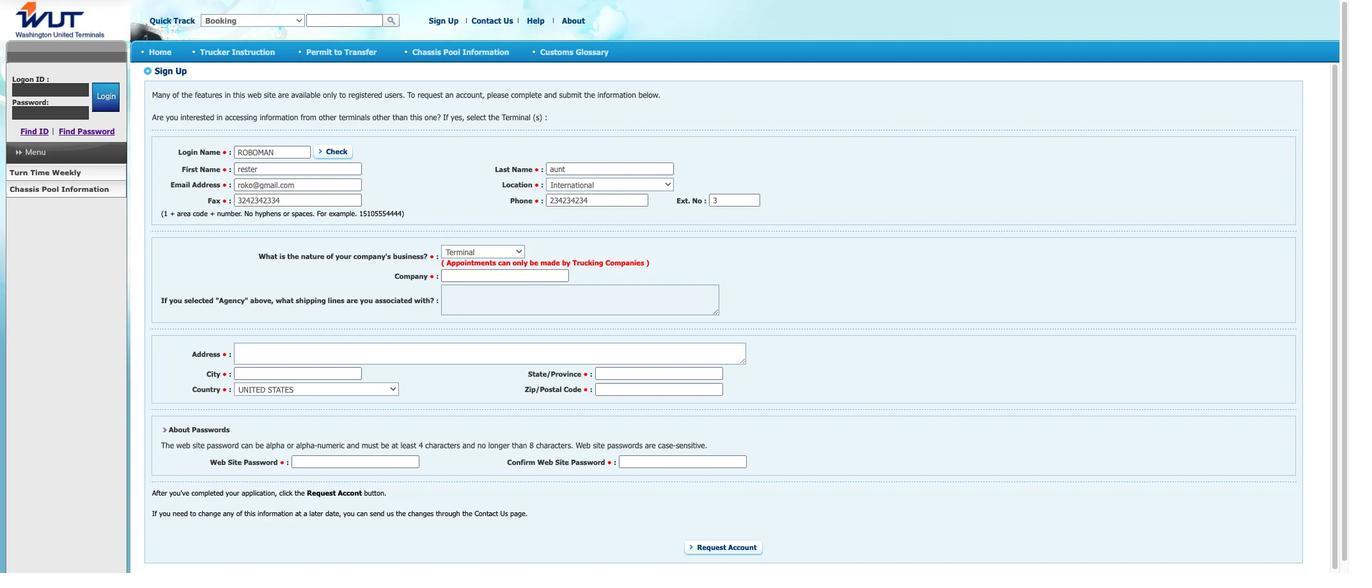 Task type: describe. For each thing, give the bounding box(es) containing it.
id for find
[[39, 127, 49, 136]]

0 vertical spatial pool
[[444, 47, 460, 56]]

sign up
[[429, 16, 459, 25]]

transfer
[[345, 47, 377, 56]]

us
[[504, 16, 513, 25]]

customs
[[540, 47, 574, 56]]

find for find id
[[20, 127, 37, 136]]

login image
[[92, 83, 119, 112]]

up
[[448, 16, 459, 25]]

turn time weekly link
[[6, 164, 127, 181]]

contact us
[[472, 16, 513, 25]]

quick track
[[150, 16, 195, 25]]

quick
[[150, 16, 171, 25]]

0 vertical spatial chassis pool information
[[413, 47, 509, 56]]

sign
[[429, 16, 446, 25]]

time
[[30, 168, 50, 177]]

permit
[[306, 47, 332, 56]]

turn
[[10, 168, 28, 177]]

help
[[527, 16, 545, 25]]

id for logon
[[36, 75, 45, 83]]

logon
[[12, 75, 34, 83]]

information inside chassis pool information "link"
[[61, 185, 109, 193]]

chassis pool information inside "link"
[[10, 185, 109, 193]]

track
[[174, 16, 195, 25]]

find id
[[20, 127, 49, 136]]

password:
[[12, 98, 49, 106]]

permit to transfer
[[306, 47, 377, 56]]

turn time weekly
[[10, 168, 81, 177]]

:
[[47, 75, 49, 83]]



Task type: locate. For each thing, give the bounding box(es) containing it.
id
[[36, 75, 45, 83], [39, 127, 49, 136]]

sign up link
[[429, 16, 459, 25]]

find
[[20, 127, 37, 136], [59, 127, 75, 136]]

weekly
[[52, 168, 81, 177]]

trucker instruction
[[200, 47, 275, 56]]

pool inside "link"
[[42, 185, 59, 193]]

contact
[[472, 16, 501, 25]]

home
[[149, 47, 172, 56]]

1 vertical spatial chassis
[[10, 185, 39, 193]]

chassis inside "link"
[[10, 185, 39, 193]]

None password field
[[12, 106, 89, 120]]

chassis pool information down up
[[413, 47, 509, 56]]

password
[[78, 127, 115, 136]]

chassis down "sign"
[[413, 47, 441, 56]]

1 horizontal spatial find
[[59, 127, 75, 136]]

id down the password:
[[39, 127, 49, 136]]

chassis pool information
[[413, 47, 509, 56], [10, 185, 109, 193]]

find password
[[59, 127, 115, 136]]

chassis down turn
[[10, 185, 39, 193]]

customs glossary
[[540, 47, 609, 56]]

1 horizontal spatial pool
[[444, 47, 460, 56]]

information
[[463, 47, 509, 56], [61, 185, 109, 193]]

information down "weekly"
[[61, 185, 109, 193]]

chassis pool information link
[[6, 181, 127, 198]]

None text field
[[306, 14, 383, 27], [12, 83, 89, 97], [306, 14, 383, 27], [12, 83, 89, 97]]

1 horizontal spatial chassis
[[413, 47, 441, 56]]

find for find password
[[59, 127, 75, 136]]

1 vertical spatial id
[[39, 127, 49, 136]]

to
[[334, 47, 342, 56]]

0 horizontal spatial find
[[20, 127, 37, 136]]

1 horizontal spatial chassis pool information
[[413, 47, 509, 56]]

0 horizontal spatial information
[[61, 185, 109, 193]]

0 vertical spatial information
[[463, 47, 509, 56]]

find left password
[[59, 127, 75, 136]]

about
[[562, 16, 585, 25]]

chassis pool information down "turn time weekly" link
[[10, 185, 109, 193]]

help link
[[527, 16, 545, 25]]

1 vertical spatial chassis pool information
[[10, 185, 109, 193]]

contact us link
[[472, 16, 513, 25]]

1 vertical spatial pool
[[42, 185, 59, 193]]

0 horizontal spatial chassis
[[10, 185, 39, 193]]

about link
[[562, 16, 585, 25]]

1 vertical spatial information
[[61, 185, 109, 193]]

trucker
[[200, 47, 230, 56]]

find password link
[[59, 127, 115, 136]]

chassis
[[413, 47, 441, 56], [10, 185, 39, 193]]

find id link
[[20, 127, 49, 136]]

2 find from the left
[[59, 127, 75, 136]]

0 vertical spatial chassis
[[413, 47, 441, 56]]

id left :
[[36, 75, 45, 83]]

find down the password:
[[20, 127, 37, 136]]

logon id :
[[12, 75, 49, 83]]

pool down up
[[444, 47, 460, 56]]

0 horizontal spatial pool
[[42, 185, 59, 193]]

0 vertical spatial id
[[36, 75, 45, 83]]

pool
[[444, 47, 460, 56], [42, 185, 59, 193]]

glossary
[[576, 47, 609, 56]]

0 horizontal spatial chassis pool information
[[10, 185, 109, 193]]

information down the contact
[[463, 47, 509, 56]]

instruction
[[232, 47, 275, 56]]

1 find from the left
[[20, 127, 37, 136]]

pool down turn time weekly
[[42, 185, 59, 193]]

1 horizontal spatial information
[[463, 47, 509, 56]]



Task type: vqa. For each thing, say whether or not it's contained in the screenshot.
Notification link
no



